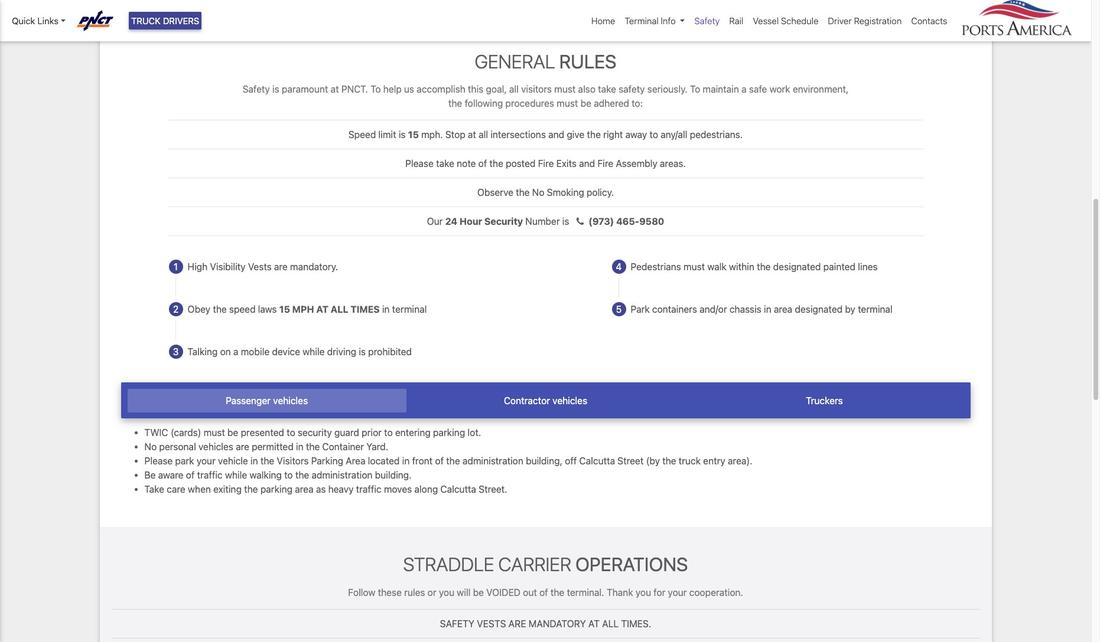 Task type: vqa. For each thing, say whether or not it's contained in the screenshot.
Info
yes



Task type: locate. For each thing, give the bounding box(es) containing it.
mph
[[292, 304, 314, 315]]

0 vertical spatial at
[[331, 84, 339, 95]]

follow these rules or you will be voided out of the terminal. thank you for your cooperation.
[[348, 588, 743, 598]]

0 horizontal spatial you
[[439, 588, 454, 598]]

1 horizontal spatial take
[[598, 84, 616, 95]]

lot.
[[468, 428, 481, 439]]

0 vertical spatial are
[[274, 262, 288, 272]]

all right goal,
[[509, 84, 519, 95]]

1 horizontal spatial your
[[668, 588, 687, 598]]

pedestrians
[[631, 262, 681, 272]]

please down mph.
[[405, 158, 434, 169]]

15 left mph.
[[408, 129, 419, 140]]

the right front
[[446, 456, 460, 467]]

the
[[448, 98, 462, 109], [587, 129, 601, 140], [490, 158, 503, 169], [516, 187, 530, 198], [757, 262, 771, 272], [213, 304, 227, 315], [306, 442, 320, 453], [261, 456, 274, 467], [446, 456, 460, 467], [662, 456, 676, 467], [295, 471, 309, 481], [244, 485, 258, 495], [551, 588, 565, 598]]

security
[[485, 216, 523, 227]]

2 horizontal spatial vehicles
[[553, 396, 587, 407]]

also
[[578, 84, 596, 95]]

0 horizontal spatial administration
[[312, 471, 373, 481]]

be
[[144, 471, 156, 481]]

a left safe
[[742, 84, 747, 95]]

1 vertical spatial are
[[236, 442, 249, 453]]

you
[[439, 588, 454, 598], [636, 588, 651, 598]]

1 horizontal spatial be
[[473, 588, 484, 598]]

parking left the lot.
[[433, 428, 465, 439]]

as
[[316, 485, 326, 495]]

all left times
[[331, 304, 348, 315]]

a right on
[[233, 347, 238, 357]]

the right out
[[551, 588, 565, 598]]

at left pnct.
[[331, 84, 339, 95]]

2 horizontal spatial be
[[581, 98, 591, 109]]

driving
[[327, 347, 356, 357]]

take
[[144, 485, 164, 495]]

and
[[548, 129, 564, 140], [579, 158, 595, 169]]

passenger vehicles link
[[127, 389, 406, 413]]

in up 'walking'
[[251, 456, 258, 467]]

the right give
[[587, 129, 601, 140]]

1 vertical spatial all
[[479, 129, 488, 140]]

home
[[591, 15, 615, 26]]

twic (cards) must be presented to security guard prior to entering parking lot. no personal vehicles are permitted in the container yard. please park your vehicle in the visitors parking area located in front of the administration building, off calcutta street (by the truck entry area). be aware of traffic while walking to the administration building. take care when exiting the parking area as heavy traffic moves along calcutta street.
[[144, 428, 753, 495]]

1 vertical spatial administration
[[312, 471, 373, 481]]

1 vertical spatial no
[[144, 442, 157, 453]]

your right the for
[[668, 588, 687, 598]]

0 vertical spatial please
[[405, 158, 434, 169]]

intersections
[[491, 129, 546, 140]]

permitted
[[252, 442, 294, 453]]

fire up policy.
[[598, 158, 614, 169]]

safety inside safety is paramount at pnct. to help us accomplish this goal, all visitors must also take safety seriously. to maintain a safe work environment, the following procedures must be adhered to:
[[243, 84, 270, 95]]

0 horizontal spatial be
[[227, 428, 238, 439]]

visitors
[[521, 84, 552, 95]]

0 horizontal spatial are
[[236, 442, 249, 453]]

0 horizontal spatial and
[[548, 129, 564, 140]]

1 you from the left
[[439, 588, 454, 598]]

be inside safety is paramount at pnct. to help us accomplish this goal, all visitors must also take safety seriously. to maintain a safe work environment, the following procedures must be adhered to:
[[581, 98, 591, 109]]

1 vertical spatial your
[[668, 588, 687, 598]]

0 horizontal spatial fire
[[538, 158, 554, 169]]

1 horizontal spatial terminal
[[858, 304, 893, 315]]

you left the for
[[636, 588, 651, 598]]

0 vertical spatial calcutta
[[579, 456, 615, 467]]

take up adhered
[[598, 84, 616, 95]]

0 vertical spatial traffic
[[197, 471, 223, 481]]

administration up heavy
[[312, 471, 373, 481]]

1 horizontal spatial you
[[636, 588, 651, 598]]

designated
[[773, 262, 821, 272], [795, 304, 843, 315]]

0 vertical spatial area
[[774, 304, 793, 315]]

the down security
[[306, 442, 320, 453]]

0 vertical spatial administration
[[463, 456, 523, 467]]

of right 'note'
[[478, 158, 487, 169]]

the down accomplish
[[448, 98, 462, 109]]

safety left 'paramount' at the top
[[243, 84, 270, 95]]

1 vertical spatial safety
[[243, 84, 270, 95]]

contractor
[[504, 396, 550, 407]]

parking
[[433, 428, 465, 439], [260, 485, 293, 495]]

your right 'park'
[[197, 456, 216, 467]]

vehicles inside twic (cards) must be presented to security guard prior to entering parking lot. no personal vehicles are permitted in the container yard. please park your vehicle in the visitors parking area located in front of the administration building, off calcutta street (by the truck entry area). be aware of traffic while walking to the administration building. take care when exiting the parking area as heavy traffic moves along calcutta street.
[[199, 442, 233, 453]]

1 horizontal spatial no
[[532, 187, 544, 198]]

0 horizontal spatial take
[[436, 158, 454, 169]]

4
[[616, 262, 622, 272]]

0 vertical spatial be
[[581, 98, 591, 109]]

1 horizontal spatial while
[[303, 347, 325, 357]]

your inside twic (cards) must be presented to security guard prior to entering parking lot. no personal vehicles are permitted in the container yard. please park your vehicle in the visitors parking area located in front of the administration building, off calcutta street (by the truck entry area). be aware of traffic while walking to the administration building. take care when exiting the parking area as heavy traffic moves along calcutta street.
[[197, 456, 216, 467]]

street
[[618, 456, 644, 467]]

take left 'note'
[[436, 158, 454, 169]]

must inside twic (cards) must be presented to security guard prior to entering parking lot. no personal vehicles are permitted in the container yard. please park your vehicle in the visitors parking area located in front of the administration building, off calcutta street (by the truck entry area). be aware of traffic while walking to the administration building. take care when exiting the parking area as heavy traffic moves along calcutta street.
[[204, 428, 225, 439]]

safety
[[695, 15, 720, 26], [243, 84, 270, 95]]

is inside safety is paramount at pnct. to help us accomplish this goal, all visitors must also take safety seriously. to maintain a safe work environment, the following procedures must be adhered to:
[[272, 84, 279, 95]]

0 vertical spatial 15
[[408, 129, 419, 140]]

calcutta right the along
[[440, 485, 476, 495]]

the right obey on the top left
[[213, 304, 227, 315]]

all inside safety is paramount at pnct. to help us accomplish this goal, all visitors must also take safety seriously. to maintain a safe work environment, the following procedures must be adhered to:
[[509, 84, 519, 95]]

mandatory.
[[290, 262, 338, 272]]

by
[[845, 304, 856, 315]]

aware
[[158, 471, 184, 481]]

designated left painted at the top right
[[773, 262, 821, 272]]

talking on a mobile device while driving is prohibited
[[188, 347, 412, 357]]

operations
[[575, 554, 688, 576]]

0 vertical spatial and
[[548, 129, 564, 140]]

tab list containing passenger vehicles
[[121, 383, 971, 419]]

at right mph
[[316, 304, 328, 315]]

1 vertical spatial parking
[[260, 485, 293, 495]]

be right will
[[473, 588, 484, 598]]

no down twic
[[144, 442, 157, 453]]

0 horizontal spatial vehicles
[[199, 442, 233, 453]]

in
[[382, 304, 390, 315], [764, 304, 771, 315], [296, 442, 304, 453], [251, 456, 258, 467], [402, 456, 410, 467]]

15
[[408, 129, 419, 140], [279, 304, 290, 315]]

designated left by
[[795, 304, 843, 315]]

traffic up when in the left bottom of the page
[[197, 471, 223, 481]]

any/all
[[661, 129, 687, 140]]

0 horizontal spatial parking
[[260, 485, 293, 495]]

0 horizontal spatial at
[[331, 84, 339, 95]]

hour
[[460, 216, 482, 227]]

the up 'walking'
[[261, 456, 274, 467]]

1 horizontal spatial a
[[742, 84, 747, 95]]

area left as
[[295, 485, 314, 495]]

for
[[654, 588, 666, 598]]

laws
[[258, 304, 277, 315]]

please up be
[[144, 456, 173, 467]]

the left posted
[[490, 158, 503, 169]]

traffic
[[197, 471, 223, 481], [356, 485, 382, 495]]

1 terminal from the left
[[392, 304, 427, 315]]

at
[[316, 304, 328, 315], [589, 619, 600, 630]]

tab list
[[121, 383, 971, 419]]

1 vertical spatial while
[[225, 471, 247, 481]]

all
[[331, 304, 348, 315], [602, 619, 619, 630]]

2
[[173, 304, 179, 315]]

0 horizontal spatial please
[[144, 456, 173, 467]]

is right driving
[[359, 347, 366, 357]]

vehicle
[[218, 456, 248, 467]]

device
[[272, 347, 300, 357]]

personal
[[159, 442, 196, 453]]

is left 'paramount' at the top
[[272, 84, 279, 95]]

1 vertical spatial please
[[144, 456, 173, 467]]

1 vertical spatial be
[[227, 428, 238, 439]]

0 vertical spatial a
[[742, 84, 747, 95]]

1 vertical spatial area
[[295, 485, 314, 495]]

no left smoking
[[532, 187, 544, 198]]

while down vehicle
[[225, 471, 247, 481]]

0 vertical spatial all
[[509, 84, 519, 95]]

calcutta right the off
[[579, 456, 615, 467]]

vehicles right contractor
[[553, 396, 587, 407]]

fire left exits
[[538, 158, 554, 169]]

1 fire from the left
[[538, 158, 554, 169]]

1 horizontal spatial traffic
[[356, 485, 382, 495]]

1 horizontal spatial to
[[690, 84, 700, 95]]

0 horizontal spatial area
[[295, 485, 314, 495]]

1 horizontal spatial 15
[[408, 129, 419, 140]]

take inside safety is paramount at pnct. to help us accomplish this goal, all visitors must also take safety seriously. to maintain a safe work environment, the following procedures must be adhered to:
[[598, 84, 616, 95]]

2 you from the left
[[636, 588, 651, 598]]

0 horizontal spatial to
[[371, 84, 381, 95]]

are right the vests
[[274, 262, 288, 272]]

vehicles for contractor vehicles
[[553, 396, 587, 407]]

observe
[[477, 187, 513, 198]]

be
[[581, 98, 591, 109], [227, 428, 238, 439], [473, 588, 484, 598]]

prohibited
[[368, 347, 412, 357]]

to left "help"
[[371, 84, 381, 95]]

0 vertical spatial take
[[598, 84, 616, 95]]

(by
[[646, 456, 660, 467]]

quick links
[[12, 15, 58, 26]]

at right stop
[[468, 129, 476, 140]]

within
[[729, 262, 755, 272]]

a
[[742, 84, 747, 95], [233, 347, 238, 357]]

1 horizontal spatial administration
[[463, 456, 523, 467]]

to left maintain
[[690, 84, 700, 95]]

1 horizontal spatial fire
[[598, 158, 614, 169]]

you right the or
[[439, 588, 454, 598]]

straddle
[[403, 554, 494, 576]]

1 horizontal spatial all
[[509, 84, 519, 95]]

speed
[[349, 129, 376, 140]]

terminal right times
[[392, 304, 427, 315]]

vehicles up vehicle
[[199, 442, 233, 453]]

1 vertical spatial calcutta
[[440, 485, 476, 495]]

please take note of the posted fire exits and fire assembly areas.
[[405, 158, 686, 169]]

0 vertical spatial safety
[[695, 15, 720, 26]]

1 horizontal spatial safety
[[695, 15, 720, 26]]

1 vertical spatial and
[[579, 158, 595, 169]]

0 horizontal spatial while
[[225, 471, 247, 481]]

administration up street.
[[463, 456, 523, 467]]

is right limit
[[399, 129, 406, 140]]

0 vertical spatial your
[[197, 456, 216, 467]]

0 vertical spatial all
[[331, 304, 348, 315]]

are up vehicle
[[236, 442, 249, 453]]

0 horizontal spatial a
[[233, 347, 238, 357]]

are inside twic (cards) must be presented to security guard prior to entering parking lot. no personal vehicles are permitted in the container yard. please park your vehicle in the visitors parking area located in front of the administration building, off calcutta street (by the truck entry area). be aware of traffic while walking to the administration building. take care when exiting the parking area as heavy traffic moves along calcutta street.
[[236, 442, 249, 453]]

at down the terminal.
[[589, 619, 600, 630]]

chassis
[[730, 304, 762, 315]]

the inside safety is paramount at pnct. to help us accomplish this goal, all visitors must also take safety seriously. to maintain a safe work environment, the following procedures must be adhered to:
[[448, 98, 462, 109]]

number
[[525, 216, 560, 227]]

while right device
[[303, 347, 325, 357]]

area right chassis
[[774, 304, 793, 315]]

465-
[[616, 216, 639, 227]]

all left times.
[[602, 619, 619, 630]]

0 horizontal spatial terminal
[[392, 304, 427, 315]]

your
[[197, 456, 216, 467], [668, 588, 687, 598]]

vehicles up security
[[273, 396, 308, 407]]

0 vertical spatial parking
[[433, 428, 465, 439]]

be down the also
[[581, 98, 591, 109]]

and left give
[[548, 129, 564, 140]]

0 horizontal spatial traffic
[[197, 471, 223, 481]]

(973) 465-9580
[[589, 216, 664, 227]]

1 horizontal spatial at
[[589, 619, 600, 630]]

1 horizontal spatial all
[[602, 619, 619, 630]]

0 horizontal spatial your
[[197, 456, 216, 467]]

1 horizontal spatial calcutta
[[579, 456, 615, 467]]

be up vehicle
[[227, 428, 238, 439]]

along
[[414, 485, 438, 495]]

terminal right by
[[858, 304, 893, 315]]

0 horizontal spatial 15
[[279, 304, 290, 315]]

yard.
[[366, 442, 388, 453]]

safety for safety is paramount at pnct. to help us accomplish this goal, all visitors must also take safety seriously. to maintain a safe work environment, the following procedures must be adhered to:
[[243, 84, 270, 95]]

general rules
[[475, 50, 617, 72]]

must right (cards)
[[204, 428, 225, 439]]

and/or
[[700, 304, 727, 315]]

contacts link
[[907, 9, 952, 32]]

1 vertical spatial at
[[468, 129, 476, 140]]

all right stop
[[479, 129, 488, 140]]

1 vertical spatial a
[[233, 347, 238, 357]]

walk
[[707, 262, 727, 272]]

entry
[[703, 456, 726, 467]]

away
[[626, 129, 647, 140]]

parking down 'walking'
[[260, 485, 293, 495]]

safety inside 'link'
[[695, 15, 720, 26]]

rail link
[[725, 9, 748, 32]]

in up visitors
[[296, 442, 304, 453]]

2 terminal from the left
[[858, 304, 893, 315]]

1 horizontal spatial vehicles
[[273, 396, 308, 407]]

0 vertical spatial at
[[316, 304, 328, 315]]

and right exits
[[579, 158, 595, 169]]

while
[[303, 347, 325, 357], [225, 471, 247, 481]]

safety
[[440, 619, 475, 630]]

safety left rail at the top right of the page
[[695, 15, 720, 26]]

15 right laws
[[279, 304, 290, 315]]

1 horizontal spatial are
[[274, 262, 288, 272]]

to right away
[[650, 129, 658, 140]]

traffic right heavy
[[356, 485, 382, 495]]

0 horizontal spatial no
[[144, 442, 157, 453]]

pedestrians must walk within the designated painted lines
[[631, 262, 878, 272]]

assembly
[[616, 158, 658, 169]]

of down 'park'
[[186, 471, 195, 481]]

0 horizontal spatial safety
[[243, 84, 270, 95]]

the down 'walking'
[[244, 485, 258, 495]]



Task type: describe. For each thing, give the bounding box(es) containing it.
painted
[[824, 262, 856, 272]]

0 horizontal spatial all
[[331, 304, 348, 315]]

drivers
[[163, 15, 199, 26]]

to up 'permitted'
[[287, 428, 295, 439]]

walking
[[250, 471, 282, 481]]

0 vertical spatial while
[[303, 347, 325, 357]]

note
[[457, 158, 476, 169]]

environment,
[[793, 84, 849, 95]]

driver
[[828, 15, 852, 26]]

24
[[445, 216, 457, 227]]

contacts
[[911, 15, 948, 26]]

driver registration link
[[823, 9, 907, 32]]

must up give
[[557, 98, 578, 109]]

terminal.
[[567, 588, 604, 598]]

a inside safety is paramount at pnct. to help us accomplish this goal, all visitors must also take safety seriously. to maintain a safe work environment, the following procedures must be adhered to:
[[742, 84, 747, 95]]

visitors
[[277, 456, 309, 467]]

truck
[[679, 456, 701, 467]]

truck
[[131, 15, 161, 26]]

please inside twic (cards) must be presented to security guard prior to entering parking lot. no personal vehicles are permitted in the container yard. please park your vehicle in the visitors parking area located in front of the administration building, off calcutta street (by the truck entry area). be aware of traffic while walking to the administration building. take care when exiting the parking area as heavy traffic moves along calcutta street.
[[144, 456, 173, 467]]

care
[[167, 485, 185, 495]]

twic
[[144, 428, 168, 439]]

areas.
[[660, 158, 686, 169]]

passenger
[[226, 396, 271, 407]]

1 vertical spatial at
[[589, 619, 600, 630]]

2 vertical spatial be
[[473, 588, 484, 598]]

rail
[[729, 15, 744, 26]]

high
[[188, 262, 208, 272]]

parking
[[311, 456, 343, 467]]

the right within
[[757, 262, 771, 272]]

must left the also
[[554, 84, 576, 95]]

truckers
[[806, 396, 843, 407]]

1 vertical spatial all
[[602, 619, 619, 630]]

front
[[412, 456, 433, 467]]

park
[[631, 304, 650, 315]]

work
[[770, 84, 790, 95]]

of right front
[[435, 456, 444, 467]]

speed
[[229, 304, 256, 315]]

seriously.
[[647, 84, 688, 95]]

goal,
[[486, 84, 507, 95]]

truck drivers link
[[129, 12, 202, 30]]

following
[[465, 98, 503, 109]]

0 horizontal spatial at
[[316, 304, 328, 315]]

stop
[[445, 129, 465, 140]]

talking
[[188, 347, 218, 357]]

to right prior
[[384, 428, 393, 439]]

times.
[[621, 619, 651, 630]]

truck drivers
[[131, 15, 199, 26]]

street.
[[479, 485, 507, 495]]

container
[[322, 442, 364, 453]]

be inside twic (cards) must be presented to security guard prior to entering parking lot. no personal vehicles are permitted in the container yard. please park your vehicle in the visitors parking area located in front of the administration building, off calcutta street (by the truck entry area). be aware of traffic while walking to the administration building. take care when exiting the parking area as heavy traffic moves along calcutta street.
[[227, 428, 238, 439]]

cooperation.
[[689, 588, 743, 598]]

visibility
[[210, 262, 246, 272]]

general
[[475, 50, 555, 72]]

give
[[567, 129, 585, 140]]

obey the speed laws 15 mph at all times in terminal
[[188, 304, 427, 315]]

2 fire from the left
[[598, 158, 614, 169]]

1 vertical spatial 15
[[279, 304, 290, 315]]

5
[[616, 304, 622, 315]]

thank
[[607, 588, 633, 598]]

1 vertical spatial take
[[436, 158, 454, 169]]

registration
[[854, 15, 902, 26]]

no inside twic (cards) must be presented to security guard prior to entering parking lot. no personal vehicles are permitted in the container yard. please park your vehicle in the visitors parking area located in front of the administration building, off calcutta street (by the truck entry area). be aware of traffic while walking to the administration building. take care when exiting the parking area as heavy traffic moves along calcutta street.
[[144, 442, 157, 453]]

this
[[468, 84, 484, 95]]

out
[[523, 588, 537, 598]]

security
[[298, 428, 332, 439]]

is left phone image
[[562, 216, 569, 227]]

contractor vehicles link
[[406, 389, 685, 413]]

safety for safety
[[695, 15, 720, 26]]

0 horizontal spatial all
[[479, 129, 488, 140]]

lines
[[858, 262, 878, 272]]

rules
[[559, 50, 617, 72]]

1 vertical spatial designated
[[795, 304, 843, 315]]

area
[[346, 456, 366, 467]]

area inside twic (cards) must be presented to security guard prior to entering parking lot. no personal vehicles are permitted in the container yard. please park your vehicle in the visitors parking area located in front of the administration building, off calcutta street (by the truck entry area). be aware of traffic while walking to the administration building. take care when exiting the parking area as heavy traffic moves along calcutta street.
[[295, 485, 314, 495]]

vessel
[[753, 15, 779, 26]]

phone image
[[572, 217, 589, 226]]

1 horizontal spatial please
[[405, 158, 434, 169]]

mobile
[[241, 347, 270, 357]]

in left front
[[402, 456, 410, 467]]

in right chassis
[[764, 304, 771, 315]]

while inside twic (cards) must be presented to security guard prior to entering parking lot. no personal vehicles are permitted in the container yard. please park your vehicle in the visitors parking area located in front of the administration building, off calcutta street (by the truck entry area). be aware of traffic while walking to the administration building. take care when exiting the parking area as heavy traffic moves along calcutta street.
[[225, 471, 247, 481]]

1 vertical spatial traffic
[[356, 485, 382, 495]]

the right observe
[[516, 187, 530, 198]]

at inside safety is paramount at pnct. to help us accomplish this goal, all visitors must also take safety seriously. to maintain a safe work environment, the following procedures must be adhered to:
[[331, 84, 339, 95]]

terminal info
[[625, 15, 676, 26]]

1 to from the left
[[371, 84, 381, 95]]

vests
[[248, 262, 272, 272]]

0 vertical spatial no
[[532, 187, 544, 198]]

safety link
[[690, 9, 725, 32]]

located
[[368, 456, 400, 467]]

park
[[175, 456, 194, 467]]

rules
[[404, 588, 425, 598]]

pnct.
[[341, 84, 368, 95]]

safety
[[619, 84, 645, 95]]

these
[[378, 588, 402, 598]]

the right "(by"
[[662, 456, 676, 467]]

terminal
[[625, 15, 659, 26]]

schedule
[[781, 15, 819, 26]]

speed limit is 15 mph. stop at all intersections and give the right away to any/all pedestrians.
[[349, 129, 743, 140]]

follow
[[348, 588, 375, 598]]

0 vertical spatial designated
[[773, 262, 821, 272]]

safety vests are mandatory at all times.
[[440, 619, 651, 630]]

smoking
[[547, 187, 584, 198]]

our 24 hour security number is
[[427, 216, 572, 227]]

1 horizontal spatial parking
[[433, 428, 465, 439]]

procedures
[[505, 98, 554, 109]]

straddle carrier operations
[[403, 554, 688, 576]]

maintain
[[703, 84, 739, 95]]

heavy
[[328, 485, 354, 495]]

posted
[[506, 158, 536, 169]]

the down visitors
[[295, 471, 309, 481]]

vessel schedule link
[[748, 9, 823, 32]]

(cards)
[[171, 428, 201, 439]]

prior
[[362, 428, 382, 439]]

paramount
[[282, 84, 328, 95]]

0 horizontal spatial calcutta
[[440, 485, 476, 495]]

2 to from the left
[[690, 84, 700, 95]]

terminal info link
[[620, 9, 690, 32]]

safe
[[749, 84, 767, 95]]

1 horizontal spatial area
[[774, 304, 793, 315]]

moves
[[384, 485, 412, 495]]

must left walk
[[684, 262, 705, 272]]

vests
[[477, 619, 506, 630]]

1 horizontal spatial at
[[468, 129, 476, 140]]

1 horizontal spatial and
[[579, 158, 595, 169]]

mandatory
[[529, 619, 586, 630]]

3
[[173, 347, 179, 357]]

in right times
[[382, 304, 390, 315]]

to down visitors
[[284, 471, 293, 481]]

of right out
[[540, 588, 548, 598]]

vehicles for passenger vehicles
[[273, 396, 308, 407]]



